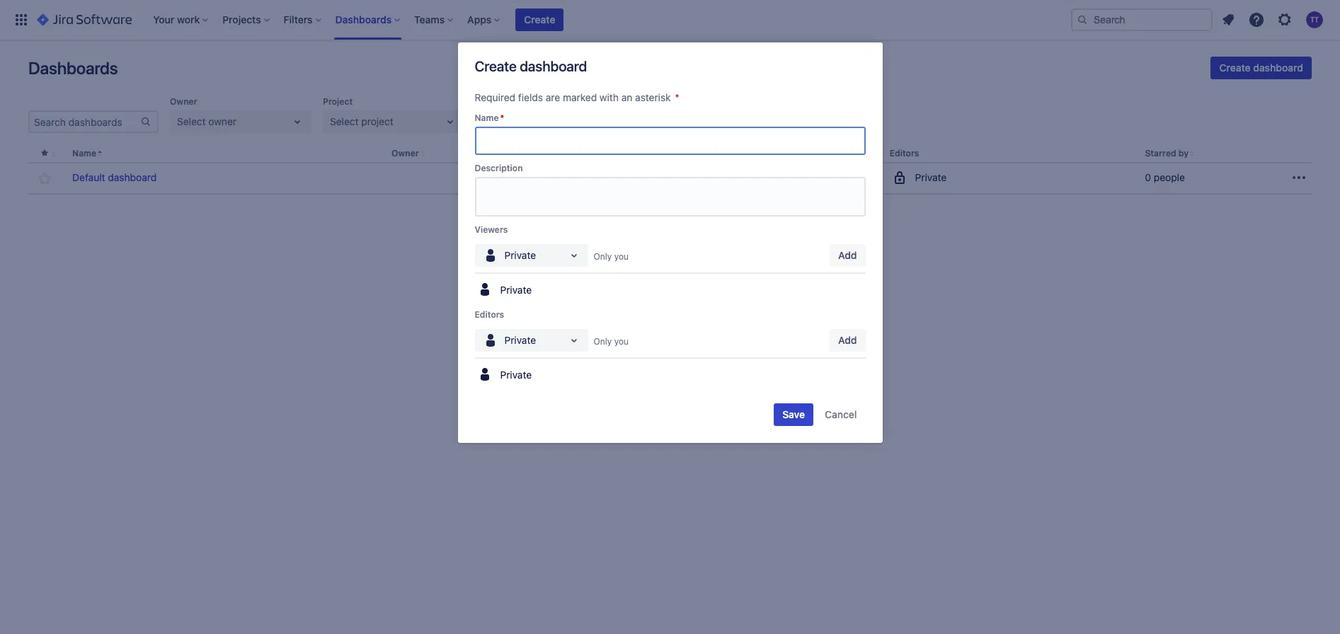 Task type: describe. For each thing, give the bounding box(es) containing it.
create dashboard button
[[1211, 57, 1312, 79]]

people
[[1154, 171, 1185, 183]]

Search field
[[1071, 8, 1213, 31]]

with
[[600, 91, 619, 103]]

default dashboard
[[72, 171, 157, 183]]

open image for viewers
[[565, 247, 582, 264]]

create dashboard inside button
[[1220, 62, 1303, 74]]

required
[[475, 91, 516, 103]]

project
[[323, 96, 353, 107]]

Editors text field
[[482, 333, 485, 348]]

add for viewers
[[838, 249, 857, 261]]

dashboard inside button
[[1253, 62, 1303, 74]]

private inside dashboards details element
[[915, 171, 947, 183]]

default dashboard link
[[72, 171, 157, 185]]

group
[[514, 115, 541, 127]]

select for select owner
[[177, 115, 206, 127]]

marked
[[563, 91, 597, 103]]

an
[[621, 91, 633, 103]]

create inside primary element
[[524, 13, 555, 25]]

save button
[[774, 404, 814, 426]]

only for editors
[[594, 336, 612, 347]]

project
[[361, 115, 394, 127]]

only you for editors
[[594, 336, 629, 347]]

1 horizontal spatial dashboard
[[520, 58, 587, 74]]

create banner
[[0, 0, 1340, 40]]

viewers inside dashboards details element
[[634, 148, 667, 159]]

0 people
[[1145, 171, 1185, 183]]

by
[[1179, 148, 1189, 159]]

fields
[[518, 91, 543, 103]]

you for viewers
[[614, 251, 629, 262]]

0 horizontal spatial viewers
[[475, 224, 508, 235]]

only you for viewers
[[594, 251, 629, 262]]

Viewers text field
[[482, 248, 485, 263]]

starred by
[[1145, 148, 1189, 159]]

owner
[[208, 115, 236, 127]]

only for viewers
[[594, 251, 612, 262]]

default
[[72, 171, 105, 183]]

add button for viewers
[[830, 244, 866, 267]]

select project
[[330, 115, 394, 127]]

starred by button
[[1145, 148, 1189, 159]]

open image for owner
[[289, 113, 306, 130]]

name for name *
[[475, 113, 499, 123]]

you for editors
[[614, 336, 629, 347]]

select group
[[483, 115, 541, 127]]



Task type: locate. For each thing, give the bounding box(es) containing it.
* down group
[[500, 113, 504, 123]]

editors inside dashboards details element
[[890, 148, 919, 159]]

0 horizontal spatial open image
[[289, 113, 306, 130]]

you
[[614, 251, 629, 262], [614, 336, 629, 347]]

select owner
[[177, 115, 236, 127]]

open image for group
[[595, 113, 612, 130]]

0 horizontal spatial create dashboard
[[475, 58, 587, 74]]

public
[[660, 171, 688, 183]]

name for name
[[72, 148, 96, 159]]

select
[[177, 115, 206, 127], [330, 115, 359, 127], [483, 115, 512, 127]]

0 vertical spatial name
[[475, 113, 499, 123]]

are
[[546, 91, 560, 103]]

3 select from the left
[[483, 115, 512, 127]]

1 horizontal spatial create dashboard
[[1220, 62, 1303, 74]]

1 vertical spatial add button
[[830, 329, 866, 352]]

1 vertical spatial you
[[614, 336, 629, 347]]

owner inside dashboards details element
[[392, 148, 419, 159]]

0 horizontal spatial select
[[177, 115, 206, 127]]

0 vertical spatial add button
[[830, 244, 866, 267]]

description
[[475, 163, 523, 173]]

save
[[783, 409, 805, 421]]

select left owner
[[177, 115, 206, 127]]

name *
[[475, 113, 504, 123]]

1 only you from the top
[[594, 251, 629, 262]]

0 vertical spatial viewers
[[634, 148, 667, 159]]

0 vertical spatial you
[[614, 251, 629, 262]]

2 select from the left
[[330, 115, 359, 127]]

primary element
[[8, 0, 1071, 40]]

1 vertical spatial name
[[72, 148, 96, 159]]

dashboards
[[28, 58, 118, 78]]

0 vertical spatial owner
[[170, 96, 197, 107]]

1 only from the top
[[594, 251, 612, 262]]

1 vertical spatial add
[[838, 334, 857, 346]]

1 vertical spatial only
[[594, 336, 612, 347]]

1 horizontal spatial create
[[524, 13, 555, 25]]

2 only from the top
[[594, 336, 612, 347]]

add button
[[830, 244, 866, 267], [830, 329, 866, 352]]

None field
[[476, 128, 864, 154]]

Description text field
[[475, 177, 866, 217]]

1 horizontal spatial viewers
[[634, 148, 667, 159]]

open image down with
[[595, 113, 612, 130]]

2 horizontal spatial create
[[1220, 62, 1251, 74]]

2 you from the top
[[614, 336, 629, 347]]

1 horizontal spatial name
[[475, 113, 499, 123]]

1 you from the top
[[614, 251, 629, 262]]

select for select group
[[483, 115, 512, 127]]

0 horizontal spatial editors
[[475, 309, 504, 320]]

select down project
[[330, 115, 359, 127]]

Search dashboards text field
[[30, 112, 140, 132]]

0 vertical spatial add
[[838, 249, 857, 261]]

only you
[[594, 251, 629, 262], [594, 336, 629, 347]]

1 vertical spatial open image
[[565, 247, 582, 264]]

1 vertical spatial *
[[500, 113, 504, 123]]

open image for editors
[[565, 332, 582, 349]]

*
[[675, 91, 680, 103], [500, 113, 504, 123]]

select for select project
[[330, 115, 359, 127]]

2 only you from the top
[[594, 336, 629, 347]]

0 horizontal spatial create
[[475, 58, 517, 74]]

group
[[476, 96, 501, 107]]

owner button
[[392, 148, 419, 159]]

2 open image from the left
[[595, 113, 612, 130]]

1 vertical spatial owner
[[392, 148, 419, 159]]

name
[[475, 113, 499, 123], [72, 148, 96, 159]]

owner down project at the top
[[392, 148, 419, 159]]

cancel button
[[816, 404, 866, 426]]

create
[[524, 13, 555, 25], [475, 58, 517, 74], [1220, 62, 1251, 74]]

viewers up public
[[634, 148, 667, 159]]

name down group
[[475, 113, 499, 123]]

0 horizontal spatial *
[[500, 113, 504, 123]]

0 vertical spatial *
[[675, 91, 680, 103]]

0 vertical spatial open image
[[442, 113, 459, 130]]

cancel
[[825, 409, 857, 421]]

select down group
[[483, 115, 512, 127]]

private
[[915, 171, 947, 183], [504, 249, 536, 261], [500, 284, 532, 296], [504, 334, 536, 346], [500, 369, 532, 381]]

editors
[[890, 148, 919, 159], [475, 309, 504, 320]]

add button for editors
[[830, 329, 866, 352]]

1 vertical spatial editors
[[475, 309, 504, 320]]

1 vertical spatial viewers
[[475, 224, 508, 235]]

asterisk
[[635, 91, 671, 103]]

1 horizontal spatial editors
[[890, 148, 919, 159]]

search image
[[1077, 14, 1088, 25]]

create button
[[516, 8, 564, 31]]

dashboard
[[520, 58, 587, 74], [1253, 62, 1303, 74], [108, 171, 157, 183]]

1 horizontal spatial owner
[[392, 148, 419, 159]]

open image
[[289, 113, 306, 130], [595, 113, 612, 130]]

1 open image from the left
[[289, 113, 306, 130]]

name inside dashboards details element
[[72, 148, 96, 159]]

dashboards details element
[[28, 144, 1312, 195]]

2 horizontal spatial dashboard
[[1253, 62, 1303, 74]]

name button
[[72, 148, 96, 159]]

0 horizontal spatial name
[[72, 148, 96, 159]]

owner up select owner
[[170, 96, 197, 107]]

1 horizontal spatial *
[[675, 91, 680, 103]]

starred
[[1145, 148, 1176, 159]]

create dashboard
[[475, 58, 587, 74], [1220, 62, 1303, 74]]

jira software image
[[37, 11, 132, 28], [37, 11, 132, 28]]

0
[[1145, 171, 1151, 183]]

2 add from the top
[[838, 334, 857, 346]]

1 add button from the top
[[830, 244, 866, 267]]

2 add button from the top
[[830, 329, 866, 352]]

1 vertical spatial only you
[[594, 336, 629, 347]]

viewers
[[634, 148, 667, 159], [475, 224, 508, 235]]

only
[[594, 251, 612, 262], [594, 336, 612, 347]]

owner
[[170, 96, 197, 107], [392, 148, 419, 159]]

* right the asterisk
[[675, 91, 680, 103]]

2 horizontal spatial select
[[483, 115, 512, 127]]

required fields are marked with an asterisk *
[[475, 91, 680, 103]]

1 horizontal spatial open image
[[595, 113, 612, 130]]

open image left select project
[[289, 113, 306, 130]]

add for editors
[[838, 334, 857, 346]]

0 vertical spatial only
[[594, 251, 612, 262]]

add
[[838, 249, 857, 261], [838, 334, 857, 346]]

name up default
[[72, 148, 96, 159]]

star default dashboard image
[[36, 170, 53, 187]]

2 vertical spatial open image
[[565, 332, 582, 349]]

1 horizontal spatial select
[[330, 115, 359, 127]]

open image
[[442, 113, 459, 130], [565, 247, 582, 264], [565, 332, 582, 349]]

viewers up viewers "text box"
[[475, 224, 508, 235]]

0 vertical spatial only you
[[594, 251, 629, 262]]

1 select from the left
[[177, 115, 206, 127]]

0 horizontal spatial dashboard
[[108, 171, 157, 183]]

0 vertical spatial editors
[[890, 148, 919, 159]]

1 add from the top
[[838, 249, 857, 261]]

0 horizontal spatial owner
[[170, 96, 197, 107]]



Task type: vqa. For each thing, say whether or not it's contained in the screenshot.
TO DO Element
no



